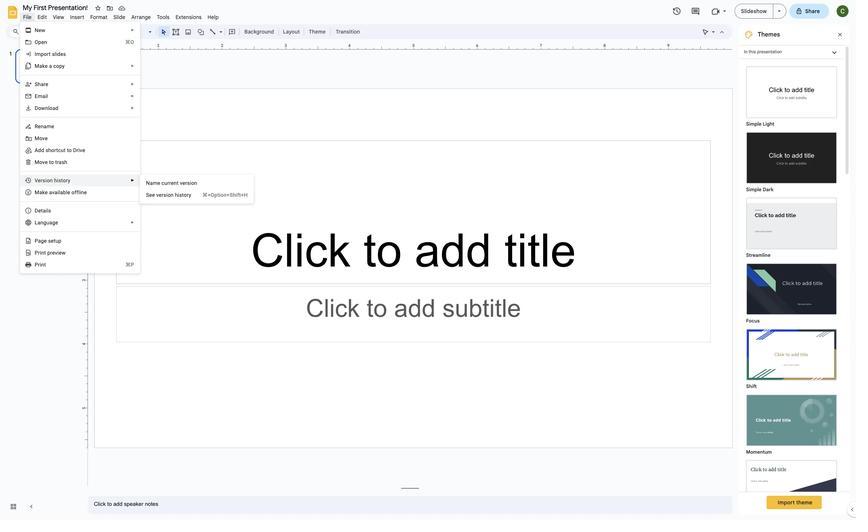 Task type: describe. For each thing, give the bounding box(es) containing it.
trash
[[55, 159, 67, 165]]

m
[[35, 135, 39, 141]]

n for ew
[[35, 27, 38, 33]]

o pen
[[35, 39, 47, 45]]

print
[[35, 250, 46, 256]]

share
[[806, 8, 821, 15]]

version history h element
[[35, 177, 73, 183]]

option group inside themes section
[[739, 59, 845, 520]]

ename
[[38, 123, 54, 129]]

► for n ew
[[131, 28, 135, 32]]

share button
[[790, 4, 830, 19]]

m ove
[[35, 135, 48, 141]]

presentation options image
[[778, 10, 781, 12]]

simple light
[[747, 121, 775, 127]]

d
[[35, 105, 38, 111]]

share s element
[[35, 81, 51, 87]]

add shortcut to drive
[[35, 147, 85, 153]]

e
[[35, 93, 38, 99]]

print pre v iew
[[35, 250, 66, 256]]

r
[[35, 123, 38, 129]]

Momentum radio
[[743, 391, 841, 456]]

l anguage
[[35, 220, 58, 226]]

shift
[[747, 383, 757, 390]]

slide menu item
[[111, 13, 128, 22]]

⌘p
[[126, 262, 134, 268]]

h
[[54, 177, 57, 183]]

⌘+option+shift+h
[[203, 192, 248, 198]]

Shift radio
[[743, 325, 841, 391]]

import slides z element
[[35, 51, 68, 57]]

setup
[[48, 238, 61, 244]]

tools
[[157, 14, 170, 21]]

format menu item
[[87, 13, 111, 22]]

transition button
[[333, 26, 364, 37]]

slide
[[113, 14, 125, 21]]

transition
[[336, 28, 360, 35]]

move m element
[[35, 135, 50, 141]]

download d element
[[35, 105, 61, 111]]

rename r element
[[35, 123, 56, 129]]

a
[[49, 63, 52, 69]]

e for k
[[45, 189, 48, 195]]

slideshow button
[[735, 4, 774, 19]]

language l element
[[35, 220, 60, 226]]

view menu item
[[50, 13, 67, 22]]

background
[[245, 28, 274, 35]]

iew
[[58, 250, 66, 256]]

available
[[49, 189, 70, 195]]

open o element
[[35, 39, 49, 45]]

t
[[49, 159, 51, 165]]

edit
[[38, 14, 47, 21]]

l
[[35, 220, 38, 226]]

make available offline k element
[[35, 189, 89, 195]]

ma
[[35, 189, 42, 195]]

p rint
[[35, 262, 46, 268]]

pen
[[38, 39, 47, 45]]

make a c opy
[[35, 63, 65, 69]]

⌘+option+shift+h element
[[194, 191, 248, 199]]

► for e mail
[[131, 94, 135, 98]]

move
[[35, 159, 48, 165]]

ame
[[150, 180, 160, 186]]

insert
[[70, 14, 84, 21]]

focus
[[747, 318, 760, 324]]

v
[[55, 250, 58, 256]]

themes section
[[739, 24, 851, 520]]

slideshow
[[742, 8, 767, 15]]

e mail
[[35, 93, 48, 99]]

s ee version history
[[146, 192, 191, 198]]

streamline
[[747, 252, 771, 258]]

ove
[[39, 135, 48, 141]]

menu bar banner
[[0, 0, 857, 520]]

► for s hare
[[131, 82, 135, 86]]

file menu item
[[20, 13, 35, 22]]

simple for simple dark
[[747, 186, 762, 193]]

current
[[162, 180, 179, 186]]

see version history s element
[[146, 192, 194, 198]]

import theme
[[778, 499, 813, 506]]

pa
[[35, 238, 41, 244]]

⌘o
[[125, 39, 134, 45]]

Menus field
[[9, 26, 47, 37]]

light
[[763, 121, 775, 127]]

new n element
[[35, 27, 48, 33]]

anguage
[[38, 220, 58, 226]]

mail
[[38, 93, 48, 99]]

email e element
[[35, 93, 50, 99]]

import for import slides
[[35, 51, 51, 57]]

mode and view toolbar
[[700, 24, 728, 39]]

drive
[[73, 147, 85, 153]]

► for l anguage
[[131, 220, 135, 224]]

history
[[175, 192, 191, 198]]



Task type: vqa. For each thing, say whether or not it's contained in the screenshot.


Task type: locate. For each thing, give the bounding box(es) containing it.
slides
[[52, 51, 66, 57]]

1 vertical spatial version
[[156, 192, 174, 198]]

1 vertical spatial s
[[146, 192, 149, 198]]

Zoom field
[[126, 26, 155, 37]]

0 vertical spatial simple
[[747, 121, 762, 127]]

ownload
[[38, 105, 59, 111]]

import slides
[[35, 51, 66, 57]]

import theme button
[[767, 496, 822, 509]]

4 ► from the top
[[131, 94, 135, 98]]

name current version n element
[[146, 180, 200, 186]]

help menu item
[[205, 13, 222, 22]]

n for ame
[[146, 180, 150, 186]]

print p element
[[35, 262, 48, 268]]

⌘o element
[[116, 38, 134, 46]]

c
[[53, 63, 56, 69]]

1 simple from the top
[[747, 121, 762, 127]]

Streamline radio
[[743, 194, 841, 259]]

import down pen at top left
[[35, 51, 51, 57]]

view
[[53, 14, 64, 21]]

themes
[[758, 31, 781, 38]]

help
[[208, 14, 219, 21]]

0 vertical spatial import
[[35, 51, 51, 57]]

simple dark
[[747, 186, 774, 193]]

► for istory
[[131, 178, 135, 182]]

simple for simple light
[[747, 121, 762, 127]]

layout button
[[281, 26, 302, 37]]

p
[[35, 262, 38, 268]]

version
[[35, 177, 53, 183]]

themes application
[[0, 0, 857, 520]]

menu bar containing file
[[20, 10, 222, 22]]

Star checkbox
[[93, 3, 103, 13]]

version h istory
[[35, 177, 70, 183]]

this
[[749, 49, 757, 54]]

0 horizontal spatial s
[[35, 81, 38, 87]]

page setup g element
[[35, 238, 64, 244]]

version up "history" at the left top
[[180, 180, 197, 186]]

navigation inside themes application
[[0, 42, 82, 520]]

ma k e available offline
[[35, 189, 87, 195]]

1 horizontal spatial s
[[146, 192, 149, 198]]

2 simple from the top
[[747, 186, 762, 193]]

3 ► from the top
[[131, 82, 135, 86]]

theme
[[309, 28, 326, 35]]

simple left dark
[[747, 186, 762, 193]]

o
[[51, 159, 54, 165]]

s for ee
[[146, 192, 149, 198]]

import
[[35, 51, 51, 57], [778, 499, 795, 506]]

version
[[180, 180, 197, 186], [156, 192, 174, 198]]

o
[[35, 39, 38, 45]]

istory
[[57, 177, 70, 183]]

0 horizontal spatial version
[[156, 192, 174, 198]]

move t o trash
[[35, 159, 67, 165]]

1 horizontal spatial import
[[778, 499, 795, 506]]

Focus radio
[[743, 259, 841, 325]]

7 ► from the top
[[131, 220, 135, 224]]

navigation
[[0, 42, 82, 520]]

simple left light
[[747, 121, 762, 127]]

presentation
[[758, 49, 783, 54]]

arrange menu item
[[128, 13, 154, 22]]

s hare
[[35, 81, 48, 87]]

6 ► from the top
[[131, 178, 135, 182]]

insert image image
[[184, 26, 193, 37]]

layout
[[283, 28, 300, 35]]

in this presentation
[[745, 49, 783, 54]]

0 vertical spatial e
[[45, 189, 48, 195]]

momentum
[[747, 449, 772, 455]]

►
[[131, 28, 135, 32], [131, 64, 135, 68], [131, 82, 135, 86], [131, 94, 135, 98], [131, 106, 135, 110], [131, 178, 135, 182], [131, 220, 135, 224]]

r ename
[[35, 123, 54, 129]]

e for g
[[44, 238, 47, 244]]

shape image
[[197, 26, 205, 37]]

► for d ownload
[[131, 106, 135, 110]]

Paradigm radio
[[743, 456, 841, 520]]

menu bar inside menu bar banner
[[20, 10, 222, 22]]

select line image
[[218, 27, 223, 29]]

main toolbar
[[46, 26, 364, 37]]

theme button
[[306, 26, 329, 37]]

details
[[35, 208, 51, 214]]

move to trash t element
[[35, 159, 70, 165]]

n ew
[[35, 27, 45, 33]]

ew
[[38, 27, 45, 33]]

menu
[[20, 0, 140, 485], [140, 174, 254, 204]]

arrange
[[131, 14, 151, 21]]

print preview v element
[[35, 250, 68, 256]]

option group containing simple light
[[739, 59, 845, 520]]

0 vertical spatial s
[[35, 81, 38, 87]]

in
[[745, 49, 748, 54]]

Simple Light radio
[[743, 63, 841, 520]]

► for opy
[[131, 64, 135, 68]]

edit menu item
[[35, 13, 50, 22]]

1 horizontal spatial n
[[146, 180, 150, 186]]

1 horizontal spatial version
[[180, 180, 197, 186]]

background button
[[241, 26, 278, 37]]

add shortcut to drive , element
[[35, 147, 87, 153]]

ee
[[149, 192, 155, 198]]

simple inside 'radio'
[[747, 186, 762, 193]]

1 vertical spatial import
[[778, 499, 795, 506]]

simple
[[747, 121, 762, 127], [747, 186, 762, 193]]

2 ► from the top
[[131, 64, 135, 68]]

⌘p element
[[117, 261, 134, 268]]

n up o
[[35, 27, 38, 33]]

paradigm image
[[748, 461, 837, 511]]

details b element
[[35, 208, 53, 214]]

5 ► from the top
[[131, 106, 135, 110]]

import inside button
[[778, 499, 795, 506]]

import left theme
[[778, 499, 795, 506]]

version right the ee
[[156, 192, 174, 198]]

0 horizontal spatial n
[[35, 27, 38, 33]]

import for import theme
[[778, 499, 795, 506]]

n ame current version
[[146, 180, 197, 186]]

s for hare
[[35, 81, 38, 87]]

pre
[[47, 250, 55, 256]]

n up the ee
[[146, 180, 150, 186]]

d ownload
[[35, 105, 59, 111]]

s
[[35, 81, 38, 87], [146, 192, 149, 198]]

offline
[[72, 189, 87, 195]]

1 vertical spatial e
[[44, 238, 47, 244]]

Zoom text field
[[127, 26, 148, 37]]

n
[[35, 27, 38, 33], [146, 180, 150, 186]]

e right 'ma'
[[45, 189, 48, 195]]

make a copy c element
[[35, 63, 67, 69]]

Rename text field
[[20, 3, 92, 12]]

e right pa
[[44, 238, 47, 244]]

0 vertical spatial n
[[35, 27, 38, 33]]

0 horizontal spatial import
[[35, 51, 51, 57]]

rint
[[38, 262, 46, 268]]

add
[[35, 147, 44, 153]]

extensions
[[176, 14, 202, 21]]

theme
[[797, 499, 813, 506]]

k
[[42, 189, 45, 195]]

option group
[[739, 59, 845, 520]]

shortcut
[[46, 147, 66, 153]]

file
[[23, 14, 32, 21]]

simple inside radio
[[747, 121, 762, 127]]

tools menu item
[[154, 13, 173, 22]]

extensions menu item
[[173, 13, 205, 22]]

Simple Dark radio
[[743, 128, 841, 194]]

make
[[35, 63, 48, 69]]

insert menu item
[[67, 13, 87, 22]]

1 vertical spatial simple
[[747, 186, 762, 193]]

1 vertical spatial n
[[146, 180, 150, 186]]

to
[[67, 147, 72, 153]]

pa g e setup
[[35, 238, 61, 244]]

menu bar
[[20, 10, 222, 22]]

hare
[[38, 81, 48, 87]]

in this presentation tab
[[739, 45, 845, 59]]

opy
[[56, 63, 65, 69]]

1 ► from the top
[[131, 28, 135, 32]]

g
[[41, 238, 44, 244]]

format
[[90, 14, 108, 21]]

0 vertical spatial version
[[180, 180, 197, 186]]



